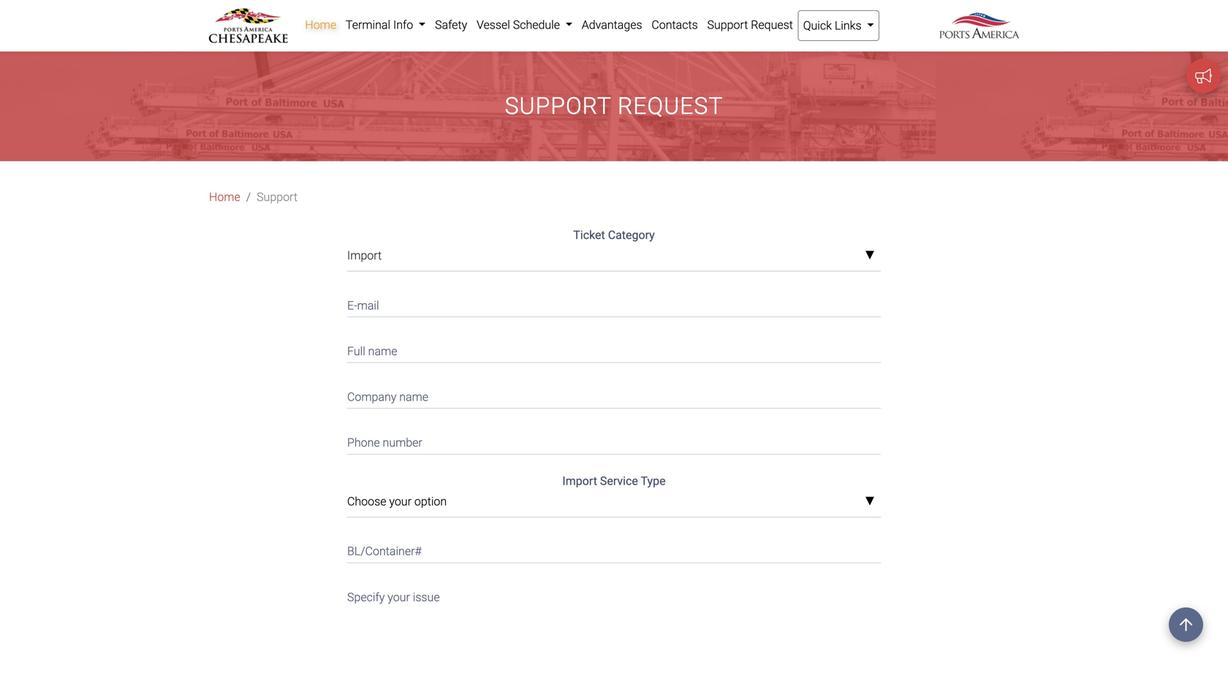Task type: describe. For each thing, give the bounding box(es) containing it.
e-mail
[[347, 299, 379, 313]]

Company name text field
[[347, 381, 881, 409]]

vessel schedule link
[[472, 10, 577, 39]]

specify
[[347, 590, 385, 604]]

1 horizontal spatial support
[[505, 92, 612, 120]]

ticket category import
[[347, 228, 655, 263]]

full name
[[347, 344, 398, 358]]

E-mail email field
[[347, 289, 881, 317]]

vessel
[[477, 18, 510, 32]]

import service type
[[563, 474, 666, 488]]

schedule
[[513, 18, 560, 32]]

info
[[393, 18, 413, 32]]

choose
[[347, 495, 387, 509]]

type
[[641, 474, 666, 488]]

1 horizontal spatial home link
[[301, 10, 341, 39]]

name for company name
[[400, 390, 429, 404]]

1 vertical spatial support request
[[505, 92, 724, 120]]

home for the rightmost the home link
[[305, 18, 337, 32]]

option
[[415, 495, 447, 509]]

your for choose
[[389, 495, 412, 509]]

contacts link
[[647, 10, 703, 39]]

home for bottom the home link
[[209, 190, 240, 204]]

advantages link
[[577, 10, 647, 39]]

choose your option
[[347, 495, 447, 509]]

Phone number text field
[[347, 427, 881, 455]]

service
[[600, 474, 638, 488]]

BL/Container# text field
[[347, 535, 881, 563]]

company name
[[347, 390, 429, 404]]

bl/container#
[[347, 545, 422, 559]]

advantages
[[582, 18, 643, 32]]

contacts
[[652, 18, 698, 32]]

phone
[[347, 436, 380, 450]]

terminal info link
[[341, 10, 431, 39]]

phone number
[[347, 436, 423, 450]]

quick links
[[804, 19, 865, 33]]



Task type: locate. For each thing, give the bounding box(es) containing it.
1 vertical spatial request
[[618, 92, 724, 120]]

vessel schedule
[[477, 18, 563, 32]]

0 vertical spatial home
[[305, 18, 337, 32]]

import inside ticket category import
[[347, 249, 382, 263]]

0 vertical spatial support
[[708, 18, 749, 32]]

specify your issue
[[347, 590, 440, 604]]

support request link
[[703, 10, 798, 39]]

support request
[[708, 18, 794, 32], [505, 92, 724, 120]]

0 horizontal spatial home link
[[209, 188, 240, 206]]

safety
[[435, 18, 468, 32]]

import
[[347, 249, 382, 263], [563, 474, 598, 488]]

1 horizontal spatial request
[[751, 18, 794, 32]]

0 vertical spatial home link
[[301, 10, 341, 39]]

quick
[[804, 19, 832, 33]]

number
[[383, 436, 423, 450]]

terminal info
[[346, 18, 416, 32]]

your for specify
[[388, 590, 410, 604]]

full
[[347, 344, 366, 358]]

name right company on the left of the page
[[400, 390, 429, 404]]

name right the full
[[368, 344, 398, 358]]

name for full name
[[368, 344, 398, 358]]

category
[[608, 228, 655, 242]]

1 vertical spatial home link
[[209, 188, 240, 206]]

terminal
[[346, 18, 391, 32]]

links
[[835, 19, 862, 33]]

0 horizontal spatial home
[[209, 190, 240, 204]]

issue
[[413, 590, 440, 604]]

1 vertical spatial your
[[388, 590, 410, 604]]

0 horizontal spatial request
[[618, 92, 724, 120]]

▼
[[865, 496, 875, 508]]

0 horizontal spatial import
[[347, 249, 382, 263]]

1 vertical spatial support
[[505, 92, 612, 120]]

safety link
[[431, 10, 472, 39]]

0 vertical spatial name
[[368, 344, 398, 358]]

1 vertical spatial name
[[400, 390, 429, 404]]

0 vertical spatial support request
[[708, 18, 794, 32]]

import left 'service'
[[563, 474, 598, 488]]

your left option
[[389, 495, 412, 509]]

0 vertical spatial your
[[389, 495, 412, 509]]

0 horizontal spatial support
[[257, 190, 298, 204]]

0 vertical spatial import
[[347, 249, 382, 263]]

your left "issue"
[[388, 590, 410, 604]]

Full name text field
[[347, 335, 881, 363]]

2 vertical spatial support
[[257, 190, 298, 204]]

e-
[[347, 299, 357, 313]]

name
[[368, 344, 398, 358], [400, 390, 429, 404]]

company
[[347, 390, 397, 404]]

support request inside support request link
[[708, 18, 794, 32]]

your
[[389, 495, 412, 509], [388, 590, 410, 604]]

1 horizontal spatial home
[[305, 18, 337, 32]]

home
[[305, 18, 337, 32], [209, 190, 240, 204]]

1 vertical spatial home
[[209, 190, 240, 204]]

request
[[751, 18, 794, 32], [618, 92, 724, 120]]

Specify your issue text field
[[347, 581, 881, 682]]

support
[[708, 18, 749, 32], [505, 92, 612, 120], [257, 190, 298, 204]]

1 vertical spatial import
[[563, 474, 598, 488]]

home link
[[301, 10, 341, 39], [209, 188, 240, 206]]

ticket
[[574, 228, 605, 242]]

1 horizontal spatial import
[[563, 474, 598, 488]]

0 vertical spatial request
[[751, 18, 794, 32]]

quick links link
[[798, 10, 880, 41]]

0 horizontal spatial name
[[368, 344, 398, 358]]

mail
[[357, 299, 379, 313]]

go to top image
[[1170, 608, 1204, 642]]

import up e-mail
[[347, 249, 382, 263]]

2 horizontal spatial support
[[708, 18, 749, 32]]

1 horizontal spatial name
[[400, 390, 429, 404]]



Task type: vqa. For each thing, say whether or not it's contained in the screenshot.
Home link
yes



